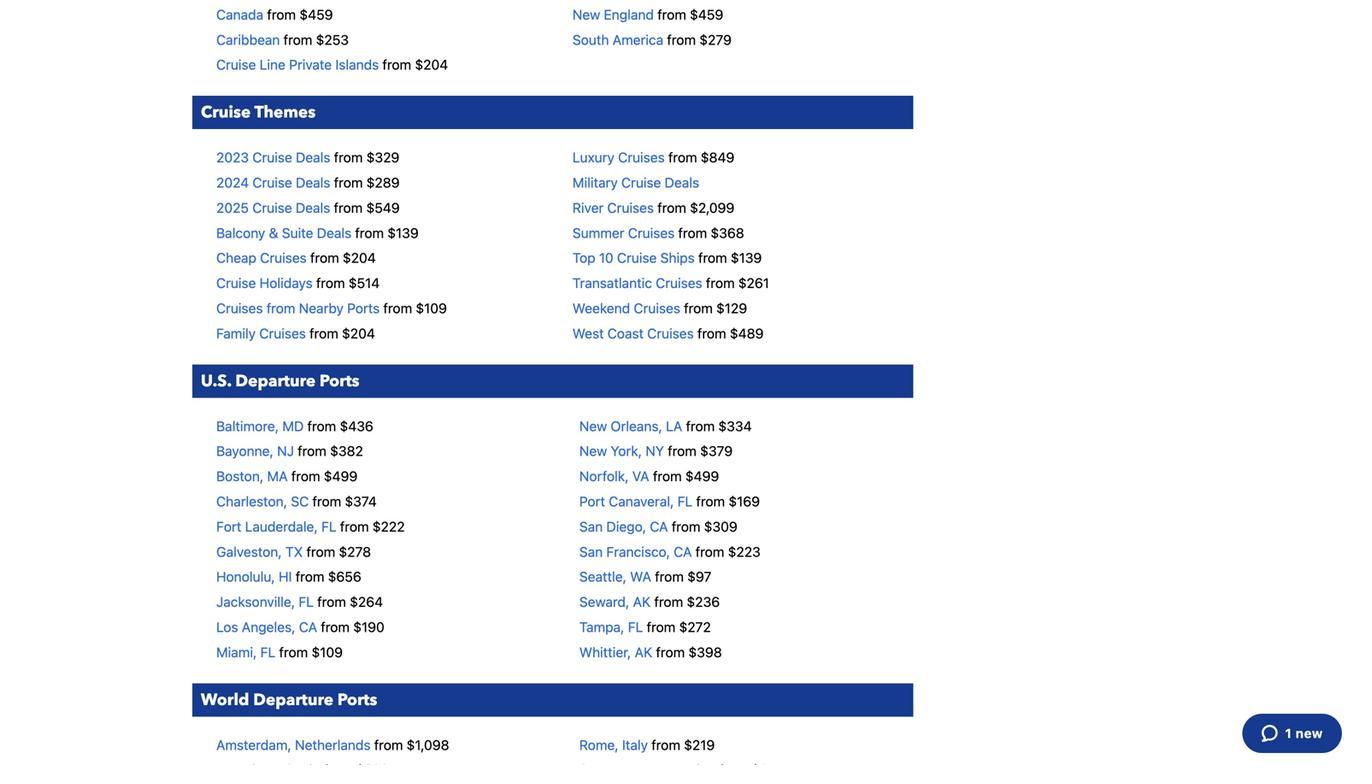 Task type: describe. For each thing, give the bounding box(es) containing it.
honolulu, hi from $ 656
[[216, 569, 361, 585]]

cruise up 'transatlantic cruises' link
[[617, 250, 657, 266]]

south america link
[[573, 31, 664, 48]]

cruise up '2024 cruise deals' "link"
[[253, 149, 292, 166]]

0 vertical spatial ports
[[347, 300, 380, 316]]

top 10 cruise ships link
[[573, 250, 695, 266]]

ships
[[661, 250, 695, 266]]

cheap
[[216, 250, 257, 266]]

canada link
[[216, 6, 264, 23]]

849
[[709, 149, 735, 166]]

264
[[358, 594, 383, 610]]

bayonne, nj from $ 382
[[216, 443, 363, 459]]

cruises from nearby ports from $ 109
[[216, 300, 447, 316]]

san for san diego, ca
[[579, 518, 603, 535]]

97
[[696, 569, 712, 585]]

jacksonville, fl link
[[216, 594, 314, 610]]

world departure ports link
[[192, 683, 914, 717]]

cruise line private islands link
[[216, 57, 379, 73]]

norfolk, va link
[[579, 468, 649, 484]]

fort
[[216, 518, 241, 535]]

cruises for luxury cruises from $ 849
[[618, 149, 665, 166]]

tampa, fl from $ 272
[[579, 619, 711, 635]]

1,098
[[415, 737, 449, 753]]

san francisco, ca from $ 223
[[579, 544, 761, 560]]

236
[[695, 594, 720, 610]]

seward, ak link
[[579, 594, 651, 610]]

from right nj
[[298, 443, 327, 459]]

2023 cruise deals from $ 329
[[216, 149, 400, 166]]

ca for san francisco, ca
[[674, 544, 692, 560]]

253
[[324, 31, 349, 48]]

los angeles, ca from $ 190
[[216, 619, 385, 635]]

129
[[725, 300, 747, 316]]

from up "cruise line private islands" link
[[284, 31, 312, 48]]

ca for los angeles, ca
[[299, 619, 317, 635]]

south
[[573, 31, 609, 48]]

219
[[692, 737, 715, 753]]

from right md
[[307, 418, 336, 434]]

from up 129
[[706, 275, 735, 291]]

line
[[260, 57, 285, 73]]

cruise down '2024 cruise deals' "link"
[[252, 200, 292, 216]]

weekend cruises from $ 129
[[573, 300, 747, 316]]

190
[[362, 619, 385, 635]]

diego,
[[607, 518, 646, 535]]

cruises for river cruises from $ 2,099
[[607, 200, 654, 216]]

499 for boston, ma from $ 499
[[332, 468, 358, 484]]

whittier,
[[579, 644, 631, 660]]

from down the nearby
[[310, 325, 338, 341]]

angeles,
[[242, 619, 295, 635]]

boston, ma from $ 499
[[216, 468, 358, 484]]

honolulu, hi link
[[216, 569, 292, 585]]

baltimore, md from $ 436
[[216, 418, 373, 434]]

0 vertical spatial 109
[[424, 300, 447, 316]]

from left 549
[[334, 200, 363, 216]]

bayonne, nj link
[[216, 443, 294, 459]]

fl up "san diego, ca from $ 309"
[[678, 493, 693, 510]]

cruises for weekend cruises from $ 129
[[634, 300, 680, 316]]

river cruises link
[[573, 200, 654, 216]]

luxury cruises link
[[573, 149, 665, 166]]

honolulu,
[[216, 569, 275, 585]]

departure for u.s.
[[235, 370, 316, 392]]

new for new orleans, la from $ 334
[[579, 418, 607, 434]]

deals for 2023
[[296, 149, 330, 166]]

top
[[573, 250, 596, 266]]

from right the nearby
[[383, 300, 412, 316]]

deals down 2025 cruise deals from $ 549
[[317, 225, 352, 241]]

436
[[348, 418, 373, 434]]

u.s. departure ports link
[[192, 364, 914, 398]]

port canaveral, fl link
[[579, 493, 693, 510]]

272
[[688, 619, 711, 635]]

656
[[336, 569, 361, 585]]

cruise inside cruise themes link
[[201, 101, 251, 124]]

261
[[747, 275, 769, 291]]

amsterdam, netherlands link
[[216, 737, 371, 753]]

seward, ak from $ 236
[[579, 594, 720, 610]]

cruise holidays link
[[216, 275, 316, 291]]

weekend
[[573, 300, 630, 316]]

from left 1,098
[[374, 737, 403, 753]]

139 for top 10 cruise ships from $ 139
[[739, 250, 762, 266]]

from left 849
[[668, 149, 697, 166]]

seward,
[[579, 594, 630, 610]]

canada from $ 459
[[216, 6, 333, 23]]

sc
[[291, 493, 309, 510]]

1 459 from the left
[[308, 6, 333, 23]]

summer cruises from $ 368
[[573, 225, 744, 241]]

398
[[697, 644, 722, 660]]

499 for norfolk, va from $ 499
[[694, 468, 719, 484]]

tampa,
[[579, 619, 625, 635]]

2025
[[216, 200, 249, 216]]

from up san francisco, ca from $ 223 on the bottom of page
[[672, 518, 701, 535]]

cruise themes link
[[192, 96, 914, 129]]

summer
[[573, 225, 625, 241]]

cruise holidays from $ 514
[[216, 275, 380, 291]]

york,
[[611, 443, 642, 459]]

military cruise deals
[[573, 174, 699, 191]]

u.s. departure ports
[[201, 370, 359, 392]]

from up 309
[[696, 493, 725, 510]]

san for san francisco, ca
[[579, 544, 603, 560]]

from left 289 at top
[[334, 174, 363, 191]]

0 vertical spatial 204
[[423, 57, 448, 73]]

nearby
[[299, 300, 344, 316]]

francisco,
[[607, 544, 670, 560]]

departure for world
[[253, 689, 333, 711]]

seattle, wa link
[[579, 569, 651, 585]]

norfolk, va from $ 499
[[579, 468, 719, 484]]

netherlands
[[295, 737, 371, 753]]

from down "seattle, wa from $ 97"
[[654, 594, 683, 610]]

bayonne,
[[216, 443, 274, 459]]

deals for 2024
[[296, 174, 330, 191]]

from down los angeles, ca from $ 190
[[279, 644, 308, 660]]

san francisco, ca link
[[579, 544, 692, 560]]

ak for whittier, ak
[[635, 644, 653, 660]]

amsterdam, netherlands from $ 1,098
[[216, 737, 449, 753]]

from down holidays
[[267, 300, 295, 316]]

from right 'hi'
[[296, 569, 324, 585]]

cruises from nearby ports link
[[216, 300, 380, 316]]

from down transatlantic cruises from $ 261
[[684, 300, 713, 316]]

norfolk,
[[579, 468, 629, 484]]

canada
[[216, 6, 264, 23]]

luxury cruises from $ 849
[[573, 149, 735, 166]]

england
[[604, 6, 654, 23]]

549
[[375, 200, 400, 216]]

204 for family cruises from $ 204
[[350, 325, 375, 341]]

from up sc at bottom left
[[291, 468, 320, 484]]

galveston,
[[216, 544, 282, 560]]

new for new england from $ 459
[[573, 6, 600, 23]]

from up caribbean from $ 253
[[267, 6, 296, 23]]



Task type: vqa. For each thing, say whether or not it's contained in the screenshot.


Task type: locate. For each thing, give the bounding box(es) containing it.
transatlantic cruises link
[[573, 275, 702, 291]]

from down 656
[[317, 594, 346, 610]]

from right la
[[686, 418, 715, 434]]

2 499 from the left
[[694, 468, 719, 484]]

0 horizontal spatial 499
[[332, 468, 358, 484]]

2 459 from the left
[[698, 6, 724, 23]]

ca down "san diego, ca from $ 309"
[[674, 544, 692, 560]]

from up summer cruises from $ 368
[[658, 200, 686, 216]]

1 vertical spatial 109
[[320, 644, 343, 660]]

279
[[708, 31, 732, 48]]

private
[[289, 57, 332, 73]]

&
[[269, 225, 278, 241]]

from up 278
[[340, 518, 369, 535]]

deals up 2024 cruise deals from $ 289
[[296, 149, 330, 166]]

family
[[216, 325, 256, 341]]

1 horizontal spatial 459
[[698, 6, 724, 23]]

galveston, tx from $ 278
[[216, 544, 371, 560]]

459 up 279
[[698, 6, 724, 23]]

1 horizontal spatial ca
[[650, 518, 668, 535]]

deals for military
[[665, 174, 699, 191]]

from down san francisco, ca from $ 223 on the bottom of page
[[655, 569, 684, 585]]

cruises for transatlantic cruises from $ 261
[[656, 275, 702, 291]]

deals up 2025 cruise deals from $ 549
[[296, 174, 330, 191]]

1 vertical spatial ca
[[674, 544, 692, 560]]

cruises for family cruises from $ 204
[[259, 325, 306, 341]]

499 down 382
[[332, 468, 358, 484]]

new york, ny from $ 379
[[579, 443, 733, 459]]

from left 329
[[334, 149, 363, 166]]

2023 cruise deals link
[[216, 149, 330, 166]]

1 vertical spatial 139
[[739, 250, 762, 266]]

cruise up 2025 cruise deals link
[[253, 174, 292, 191]]

cruise line private islands from $ 204
[[216, 57, 448, 73]]

amsterdam,
[[216, 737, 291, 753]]

from left 190
[[321, 619, 350, 635]]

1 horizontal spatial 139
[[739, 250, 762, 266]]

from up whittier, ak from $ 398
[[647, 619, 676, 635]]

0 horizontal spatial 109
[[320, 644, 343, 660]]

289
[[375, 174, 400, 191]]

from up 97
[[696, 544, 725, 560]]

from down 129
[[698, 325, 726, 341]]

0 vertical spatial san
[[579, 518, 603, 535]]

port canaveral, fl from $ 169
[[579, 493, 760, 510]]

1 499 from the left
[[332, 468, 358, 484]]

fl down angeles,
[[261, 644, 276, 660]]

cruise up river cruises from $ 2,099
[[621, 174, 661, 191]]

from right 'tx'
[[306, 544, 335, 560]]

top 10 cruise ships from $ 139
[[573, 250, 762, 266]]

from left 279
[[667, 31, 696, 48]]

family cruises from $ 204
[[216, 325, 375, 341]]

islands
[[335, 57, 379, 73]]

from down 549
[[355, 225, 384, 241]]

weekend cruises link
[[573, 300, 680, 316]]

cruise down 'caribbean' at top left
[[216, 57, 256, 73]]

cruises down river cruises from $ 2,099
[[628, 225, 675, 241]]

ports down 514
[[347, 300, 380, 316]]

new up norfolk,
[[579, 443, 607, 459]]

ports up the 436
[[320, 370, 359, 392]]

0 vertical spatial ak
[[633, 594, 651, 610]]

whittier, ak from $ 398
[[579, 644, 722, 660]]

md
[[282, 418, 304, 434]]

departure inside "link"
[[253, 689, 333, 711]]

499 down 379
[[694, 468, 719, 484]]

0 vertical spatial 139
[[396, 225, 419, 241]]

ca
[[650, 518, 668, 535], [674, 544, 692, 560], [299, 619, 317, 635]]

2 vertical spatial ca
[[299, 619, 317, 635]]

from up "south america from $ 279"
[[658, 6, 686, 23]]

fl up los angeles, ca from $ 190
[[299, 594, 314, 610]]

cruises up military cruise deals link
[[618, 149, 665, 166]]

0 horizontal spatial 459
[[308, 6, 333, 23]]

0 vertical spatial new
[[573, 6, 600, 23]]

cruise up the 2023
[[201, 101, 251, 124]]

boston,
[[216, 468, 264, 484]]

223
[[736, 544, 761, 560]]

from down tampa, fl from $ 272
[[656, 644, 685, 660]]

from down "368"
[[698, 250, 727, 266]]

109
[[424, 300, 447, 316], [320, 644, 343, 660]]

suite
[[282, 225, 313, 241]]

summer cruises link
[[573, 225, 675, 241]]

departure up baltimore, md link
[[235, 370, 316, 392]]

from down balcony & suite deals from $ 139
[[310, 250, 339, 266]]

nj
[[277, 443, 294, 459]]

489
[[738, 325, 764, 341]]

cruises down cruises from nearby ports link
[[259, 325, 306, 341]]

cruise
[[216, 57, 256, 73], [201, 101, 251, 124], [253, 149, 292, 166], [253, 174, 292, 191], [621, 174, 661, 191], [252, 200, 292, 216], [617, 250, 657, 266], [216, 275, 256, 291]]

west
[[573, 325, 604, 341]]

cruises down ships
[[656, 275, 702, 291]]

ca for san diego, ca
[[650, 518, 668, 535]]

la
[[666, 418, 683, 434]]

204 for cheap cruises from $ 204
[[351, 250, 376, 266]]

cruises down the balcony & suite deals link at the left of page
[[260, 250, 307, 266]]

world departure ports
[[201, 689, 377, 711]]

san up seattle,
[[579, 544, 603, 560]]

fl down seward, ak from $ 236
[[628, 619, 643, 635]]

cruises up family
[[216, 300, 263, 316]]

$
[[300, 6, 308, 23], [690, 6, 698, 23], [316, 31, 324, 48], [700, 31, 708, 48], [415, 57, 423, 73], [366, 149, 375, 166], [701, 149, 709, 166], [366, 174, 375, 191], [366, 200, 375, 216], [690, 200, 698, 216], [388, 225, 396, 241], [711, 225, 719, 241], [343, 250, 351, 266], [731, 250, 739, 266], [349, 275, 357, 291], [738, 275, 747, 291], [416, 300, 424, 316], [717, 300, 725, 316], [342, 325, 350, 341], [730, 325, 738, 341], [340, 418, 348, 434], [719, 418, 727, 434], [330, 443, 338, 459], [700, 443, 709, 459], [324, 468, 332, 484], [686, 468, 694, 484], [345, 493, 353, 510], [729, 493, 737, 510], [373, 518, 381, 535], [704, 518, 713, 535], [339, 544, 347, 560], [728, 544, 736, 560], [328, 569, 336, 585], [688, 569, 696, 585], [350, 594, 358, 610], [687, 594, 695, 610], [353, 619, 362, 635], [679, 619, 688, 635], [312, 644, 320, 660], [689, 644, 697, 660], [407, 737, 415, 753], [684, 737, 692, 753]]

ak down tampa, fl from $ 272
[[635, 644, 653, 660]]

1 horizontal spatial 499
[[694, 468, 719, 484]]

military cruise deals link
[[573, 174, 699, 191]]

themes
[[254, 101, 316, 124]]

deals down luxury cruises from $ 849 at the top of the page
[[665, 174, 699, 191]]

wa
[[630, 569, 651, 585]]

deals for 2025
[[296, 200, 330, 216]]

1 vertical spatial ports
[[320, 370, 359, 392]]

1 vertical spatial new
[[579, 418, 607, 434]]

italy
[[622, 737, 648, 753]]

rome, italy from $ 219
[[579, 737, 715, 753]]

139 for balcony & suite deals from $ 139
[[396, 225, 419, 241]]

departure up amsterdam, netherlands link
[[253, 689, 333, 711]]

jacksonville,
[[216, 594, 295, 610]]

new
[[573, 6, 600, 23], [579, 418, 607, 434], [579, 443, 607, 459]]

west coast cruises from $ 489
[[573, 325, 764, 341]]

deals up balcony & suite deals from $ 139
[[296, 200, 330, 216]]

canaveral,
[[609, 493, 674, 510]]

west coast cruises link
[[573, 325, 694, 341]]

368
[[719, 225, 744, 241]]

ca down jacksonville, fl from $ 264
[[299, 619, 317, 635]]

fl down charleston, sc from $ 374
[[321, 518, 337, 535]]

new up south
[[573, 6, 600, 23]]

cruises for summer cruises from $ 368
[[628, 225, 675, 241]]

transatlantic
[[573, 275, 652, 291]]

ak for seward, ak
[[633, 594, 651, 610]]

ports inside "link"
[[338, 689, 377, 711]]

ak down wa
[[633, 594, 651, 610]]

charleston, sc link
[[216, 493, 309, 510]]

fl for jacksonville, fl from $ 264
[[299, 594, 314, 610]]

1 san from the top
[[579, 518, 603, 535]]

from down la
[[668, 443, 697, 459]]

cruise down cheap
[[216, 275, 256, 291]]

278
[[347, 544, 371, 560]]

cruises up west coast cruises from $ 489
[[634, 300, 680, 316]]

south america from $ 279
[[573, 31, 732, 48]]

orleans,
[[611, 418, 662, 434]]

san down port
[[579, 518, 603, 535]]

1 vertical spatial 204
[[351, 250, 376, 266]]

new york, ny link
[[579, 443, 664, 459]]

10
[[599, 250, 614, 266]]

san diego, ca link
[[579, 518, 668, 535]]

los angeles, ca link
[[216, 619, 317, 635]]

from right italy
[[652, 737, 681, 753]]

deals
[[296, 149, 330, 166], [296, 174, 330, 191], [665, 174, 699, 191], [296, 200, 330, 216], [317, 225, 352, 241]]

new orleans, la link
[[579, 418, 683, 434]]

from up ships
[[678, 225, 707, 241]]

1 horizontal spatial 109
[[424, 300, 447, 316]]

ports
[[347, 300, 380, 316], [320, 370, 359, 392], [338, 689, 377, 711]]

499
[[332, 468, 358, 484], [694, 468, 719, 484]]

2 vertical spatial new
[[579, 443, 607, 459]]

0 horizontal spatial ca
[[299, 619, 317, 635]]

ports up netherlands
[[338, 689, 377, 711]]

tx
[[285, 544, 303, 560]]

0 vertical spatial departure
[[235, 370, 316, 392]]

charleston, sc from $ 374
[[216, 493, 377, 510]]

0 horizontal spatial 139
[[396, 225, 419, 241]]

fl for miami, fl from $ 109
[[261, 644, 276, 660]]

from up the cruises from nearby ports from $ 109
[[316, 275, 345, 291]]

balcony & suite deals link
[[216, 225, 352, 241]]

america
[[613, 31, 664, 48]]

san diego, ca from $ 309
[[579, 518, 738, 535]]

san
[[579, 518, 603, 535], [579, 544, 603, 560]]

from right sc at bottom left
[[312, 493, 341, 510]]

u.s.
[[201, 370, 231, 392]]

1 vertical spatial departure
[[253, 689, 333, 711]]

seattle,
[[579, 569, 627, 585]]

459 up 253
[[308, 6, 333, 23]]

seattle, wa from $ 97
[[579, 569, 712, 585]]

charleston,
[[216, 493, 287, 510]]

0 vertical spatial ca
[[650, 518, 668, 535]]

from right islands
[[383, 57, 411, 73]]

rome,
[[579, 737, 619, 753]]

holidays
[[260, 275, 313, 291]]

rome, italy link
[[579, 737, 648, 753]]

new england from $ 459
[[573, 6, 724, 23]]

2 san from the top
[[579, 544, 603, 560]]

204 right islands
[[423, 57, 448, 73]]

luxury
[[573, 149, 615, 166]]

cruises down weekend cruises from $ 129
[[647, 325, 694, 341]]

ma
[[267, 468, 288, 484]]

374
[[353, 493, 377, 510]]

ports for world departure ports
[[338, 689, 377, 711]]

baltimore, md link
[[216, 418, 304, 434]]

204 up 514
[[351, 250, 376, 266]]

139 down 549
[[396, 225, 419, 241]]

new up new york, ny link
[[579, 418, 607, 434]]

1 vertical spatial san
[[579, 544, 603, 560]]

fl for tampa, fl from $ 272
[[628, 619, 643, 635]]

2 horizontal spatial ca
[[674, 544, 692, 560]]

1 vertical spatial ak
[[635, 644, 653, 660]]

balcony
[[216, 225, 265, 241]]

2025 cruise deals from $ 549
[[216, 200, 400, 216]]

fort lauderdale, fl from $ 222
[[216, 518, 405, 535]]

river cruises from $ 2,099
[[573, 200, 735, 216]]

ca down port canaveral, fl from $ 169
[[650, 518, 668, 535]]

new england link
[[573, 6, 654, 23]]

from up port canaveral, fl from $ 169
[[653, 468, 682, 484]]

departure
[[235, 370, 316, 392], [253, 689, 333, 711]]

2023
[[216, 149, 249, 166]]

ports for u.s. departure ports
[[320, 370, 359, 392]]

cruises down military cruise deals link
[[607, 200, 654, 216]]

2 vertical spatial 204
[[350, 325, 375, 341]]

139 up 261
[[739, 250, 762, 266]]

new for new york, ny from $ 379
[[579, 443, 607, 459]]

whittier, ak link
[[579, 644, 653, 660]]

204 down the cruises from nearby ports from $ 109
[[350, 325, 375, 341]]

cruises for cheap cruises from $ 204
[[260, 250, 307, 266]]

2 vertical spatial ports
[[338, 689, 377, 711]]



